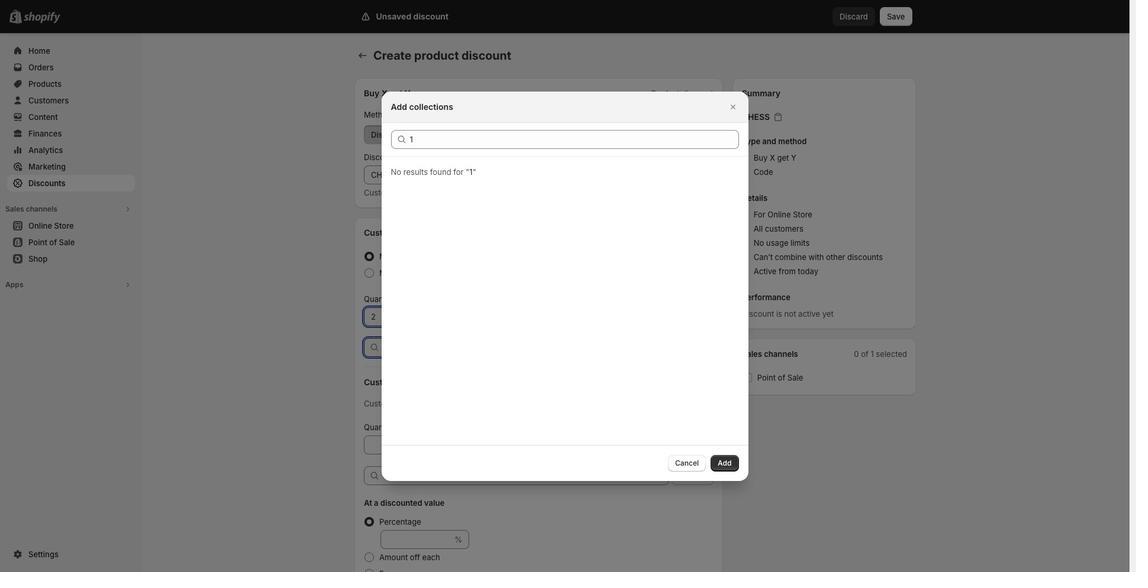 Task type: locate. For each thing, give the bounding box(es) containing it.
Search collections text field
[[410, 130, 739, 149]]

shopify image
[[24, 12, 60, 24]]

dialog
[[0, 91, 1130, 481]]



Task type: vqa. For each thing, say whether or not it's contained in the screenshot.
Shopify image
yes



